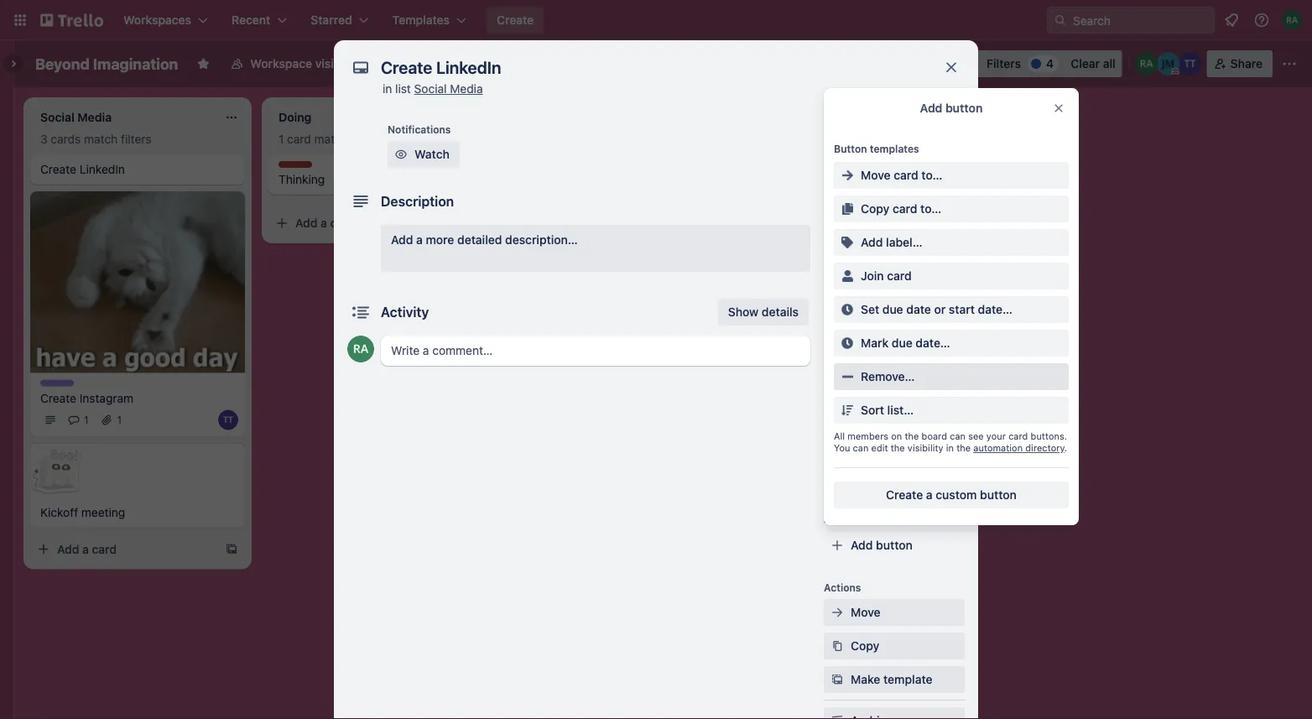 Task type: vqa. For each thing, say whether or not it's contained in the screenshot.
about this board add a description to your board
no



Task type: describe. For each thing, give the bounding box(es) containing it.
create a custom button button
[[834, 482, 1069, 509]]

clear all
[[1071, 57, 1116, 71]]

sm image for set due date or start date… button
[[839, 301, 856, 318]]

4
[[1047, 57, 1054, 71]]

1 vertical spatial date…
[[916, 336, 951, 350]]

mark
[[861, 336, 889, 350]]

description…
[[505, 233, 578, 247]]

labels link
[[824, 228, 965, 255]]

Search field
[[1068, 8, 1214, 33]]

add label…
[[861, 235, 923, 249]]

show menu image
[[1282, 55, 1298, 72]]

linkedin
[[80, 162, 125, 176]]

sm image for sort list… button
[[839, 402, 856, 419]]

members link
[[824, 195, 965, 222]]

1 horizontal spatial ruby anderson (rubyanderson7) image
[[1282, 10, 1303, 30]]

create from template… image
[[225, 543, 238, 556]]

description
[[381, 193, 454, 209]]

social
[[414, 82, 447, 96]]

make template
[[851, 673, 933, 687]]

ups inside button
[[826, 57, 848, 71]]

activity
[[381, 304, 429, 320]]

directory
[[1026, 443, 1065, 454]]

1 horizontal spatial can
[[950, 431, 966, 442]]

all
[[834, 431, 845, 442]]

show
[[728, 305, 759, 319]]

0 notifications image
[[1222, 10, 1242, 30]]

or
[[935, 303, 946, 316]]

remove…
[[861, 370, 915, 384]]

add to card
[[824, 177, 881, 189]]

.
[[1065, 443, 1068, 454]]

match
[[84, 132, 118, 146]]

1 card matches filters
[[279, 132, 395, 146]]

terry turtle (terryturtle) image
[[1179, 52, 1202, 76]]

details
[[762, 305, 799, 319]]

sort list…
[[861, 403, 914, 417]]

imagination
[[93, 55, 178, 73]]

buttons.
[[1031, 431, 1068, 442]]

checklist link
[[824, 262, 965, 289]]

add label… button
[[834, 229, 1069, 256]]

card right "to"
[[859, 177, 881, 189]]

dates button
[[824, 295, 965, 322]]

attachment
[[851, 335, 916, 349]]

clear all button
[[1064, 50, 1123, 77]]

0 horizontal spatial 1
[[84, 414, 89, 426]]

create for create linkedin
[[40, 162, 76, 176]]

list inside button
[[840, 109, 857, 123]]

templates
[[870, 143, 920, 154]]

copy card to…
[[861, 202, 942, 216]]

set
[[861, 303, 880, 316]]

sm image for join link
[[829, 139, 846, 156]]

create a custom button
[[886, 488, 1017, 502]]

dates
[[851, 302, 883, 316]]

see
[[969, 431, 984, 442]]

kickoff meeting link
[[40, 504, 235, 521]]

board link
[[364, 50, 436, 77]]

automation directory link
[[974, 443, 1065, 454]]

share
[[1231, 57, 1263, 71]]

thinking
[[279, 172, 325, 186]]

add up 'actions' at the bottom right of the page
[[851, 538, 873, 552]]

terry turtle (terryturtle) image
[[218, 410, 238, 430]]

list…
[[888, 403, 914, 417]]

fields
[[897, 402, 930, 416]]

1 vertical spatial ups
[[859, 446, 879, 457]]

custom fields button
[[824, 401, 965, 418]]

0 vertical spatial button
[[946, 101, 983, 115]]

color: purple, title: none image
[[40, 380, 74, 386]]

add down kickoff
[[57, 542, 79, 556]]

thoughts
[[279, 162, 325, 174]]

cards
[[51, 132, 81, 146]]

power-ups inside button
[[786, 57, 848, 71]]

filters
[[987, 57, 1022, 71]]

in inside all members on the board can see your card buttons. you can edit the visibility in the
[[946, 443, 954, 454]]

2 vertical spatial ups
[[916, 470, 938, 483]]

sm image for mark due date… button
[[839, 335, 856, 352]]

to
[[847, 177, 857, 189]]

create instagram link
[[40, 390, 235, 407]]

add down edit
[[851, 470, 873, 483]]

make
[[851, 673, 881, 687]]

show details
[[728, 305, 799, 319]]

create button
[[487, 7, 544, 34]]

workspace
[[250, 57, 312, 71]]

card inside all members on the board can see your card buttons. you can edit the visibility in the
[[1009, 431, 1028, 442]]

mark due date… button
[[834, 330, 1069, 357]]

suggested
[[824, 117, 877, 128]]

1 horizontal spatial add button
[[920, 101, 983, 115]]

sm image for make template "link"
[[829, 671, 846, 688]]

members
[[848, 431, 889, 442]]

remove… button
[[834, 363, 1069, 390]]

1 horizontal spatial 1
[[117, 414, 122, 426]]

open information menu image
[[1254, 12, 1271, 29]]

1 vertical spatial power-ups
[[824, 446, 879, 457]]

thinking link
[[279, 171, 473, 188]]

add button inside button
[[851, 538, 913, 552]]

power- inside add power-ups link
[[876, 470, 916, 483]]

sm image for move card to… button
[[839, 167, 856, 184]]

2 vertical spatial button
[[876, 538, 913, 552]]

card up dates button
[[887, 269, 912, 283]]

add a card for add a card "button" associated with create from template… image on the left of the page
[[295, 216, 355, 230]]

add left another
[[769, 109, 791, 123]]

add down thinking
[[295, 216, 318, 230]]

sm image for the 'members' link
[[829, 200, 846, 217]]

move link
[[824, 599, 965, 626]]

add button button
[[824, 532, 965, 559]]

ruby anderson (rubyanderson7) image
[[1135, 52, 1159, 76]]

copy for copy card to…
[[861, 202, 890, 216]]

0 horizontal spatial in
[[383, 82, 392, 96]]

to… for copy card to…
[[921, 202, 942, 216]]

filters for 3 cards match filters
[[121, 132, 152, 146]]

the down "see" at bottom
[[957, 443, 971, 454]]

kickoff
[[40, 505, 78, 519]]

due for mark
[[892, 336, 913, 350]]

board
[[922, 431, 948, 442]]

notifications
[[388, 123, 451, 135]]

create linkedin link
[[40, 161, 235, 178]]

copy card to… button
[[834, 196, 1069, 222]]

share button
[[1207, 50, 1273, 77]]

board
[[393, 57, 426, 71]]

sm image for cover
[[829, 368, 846, 384]]

create for create instagram
[[40, 391, 76, 405]]

sm image for copy
[[829, 638, 846, 655]]

add power-ups
[[851, 470, 938, 483]]

the right on
[[905, 431, 919, 442]]

sm image for checklist
[[829, 267, 846, 284]]

clear
[[1071, 57, 1100, 71]]

join card button
[[834, 263, 1069, 290]]

move card to… button
[[834, 162, 1069, 189]]

move card to…
[[861, 168, 943, 182]]

watch
[[415, 147, 450, 161]]

color: bold red, title: "thoughts" element
[[279, 161, 325, 174]]

labels
[[851, 235, 887, 248]]

copy for copy
[[851, 639, 880, 653]]

add left more
[[391, 233, 413, 247]]



Task type: locate. For each thing, give the bounding box(es) containing it.
copy up make
[[851, 639, 880, 653]]

button right the custom
[[980, 488, 1017, 502]]

sm image inside automation button
[[861, 50, 885, 74]]

a left the custom
[[927, 488, 933, 502]]

card up automation directory link
[[1009, 431, 1028, 442]]

attachment button
[[824, 329, 965, 356]]

sm image inside the 'members' link
[[829, 200, 846, 217]]

add a card down kickoff meeting
[[57, 542, 117, 556]]

in down board link
[[383, 82, 392, 96]]

0 horizontal spatial automation
[[824, 513, 881, 525]]

back to home image
[[40, 7, 103, 34]]

0 horizontal spatial ruby anderson (rubyanderson7) image
[[347, 336, 374, 363]]

filters up thinking link
[[364, 132, 395, 146]]

1 vertical spatial automation
[[824, 513, 881, 525]]

sm image inside 'move' link
[[829, 604, 846, 621]]

switch to… image
[[12, 12, 29, 29]]

sm image inside "add label…" button
[[839, 234, 856, 251]]

card down "meeting"
[[92, 542, 117, 556]]

a down kickoff meeting
[[82, 542, 89, 556]]

0 vertical spatial in
[[383, 82, 392, 96]]

edit
[[872, 443, 888, 454]]

automation up add button button
[[824, 513, 881, 525]]

visibility
[[908, 443, 944, 454]]

automation inside button
[[885, 57, 949, 71]]

power-ups
[[786, 57, 848, 71], [824, 446, 879, 457]]

0 vertical spatial automation
[[885, 57, 949, 71]]

2 vertical spatial power-
[[876, 470, 916, 483]]

0 vertical spatial add a card button
[[269, 210, 457, 237]]

sm image for remove… 'button'
[[839, 368, 856, 385]]

0 horizontal spatial add a card button
[[30, 536, 218, 563]]

actions
[[824, 582, 861, 593]]

to… inside button
[[922, 168, 943, 182]]

button
[[834, 143, 867, 154]]

1 vertical spatial to…
[[921, 202, 942, 216]]

join card
[[861, 269, 912, 283]]

1 horizontal spatial list
[[840, 109, 857, 123]]

join for join card
[[861, 269, 884, 283]]

thoughts thinking
[[279, 162, 325, 186]]

1 vertical spatial add a card
[[57, 542, 117, 556]]

add a more detailed description… link
[[381, 225, 811, 272]]

sm image up move card to… button
[[948, 114, 965, 131]]

1 vertical spatial button
[[980, 488, 1017, 502]]

due right set
[[883, 303, 904, 316]]

sm image for join card button
[[839, 268, 856, 285]]

card up the color: bold red, title: "thoughts" element
[[287, 132, 311, 146]]

sm image down suggested
[[829, 139, 846, 156]]

2 filters from the left
[[364, 132, 395, 146]]

the down on
[[891, 443, 905, 454]]

filters for 1 card matches filters
[[364, 132, 395, 146]]

sm image inside checklist "link"
[[829, 267, 846, 284]]

add a card down thinking
[[295, 216, 355, 230]]

0 horizontal spatial ups
[[826, 57, 848, 71]]

None text field
[[373, 52, 927, 82]]

to… up copy card to… button
[[922, 168, 943, 182]]

automation directory .
[[974, 443, 1068, 454]]

sm image up add another list button
[[861, 50, 885, 74]]

join
[[851, 141, 874, 154], [861, 269, 884, 283]]

can left "see" at bottom
[[950, 431, 966, 442]]

label…
[[886, 235, 923, 249]]

mark due date…
[[861, 336, 951, 350]]

create linkedin
[[40, 162, 125, 176]]

join for join
[[851, 141, 874, 154]]

your
[[987, 431, 1006, 442]]

set due date or start date…
[[861, 303, 1013, 316]]

0 horizontal spatial add a card
[[57, 542, 117, 556]]

add a card button down thinking link
[[269, 210, 457, 237]]

automation button
[[861, 50, 959, 77]]

sm image down make template "link"
[[829, 713, 846, 719]]

start
[[949, 303, 975, 316]]

in
[[383, 82, 392, 96], [946, 443, 954, 454]]

due inside mark due date… button
[[892, 336, 913, 350]]

beyond
[[35, 55, 90, 73]]

move right "to"
[[861, 168, 891, 182]]

copy up the labels
[[861, 202, 890, 216]]

1 up the color: bold red, title: "thoughts" element
[[279, 132, 284, 146]]

sm image left set
[[839, 301, 856, 318]]

0 horizontal spatial list
[[395, 82, 411, 96]]

sm image inside labels 'link'
[[829, 233, 846, 250]]

social media link
[[414, 82, 483, 96]]

1 vertical spatial list
[[840, 109, 857, 123]]

search image
[[1054, 13, 1068, 27]]

0 vertical spatial can
[[950, 431, 966, 442]]

power- up the add another list
[[786, 57, 826, 71]]

sm image inside copy link
[[829, 638, 846, 655]]

date
[[907, 303, 932, 316]]

a
[[321, 216, 327, 230], [416, 233, 423, 247], [927, 488, 933, 502], [82, 542, 89, 556]]

sm image left the labels
[[829, 233, 846, 250]]

move down 'actions' at the bottom right of the page
[[851, 606, 881, 619]]

add a card for add a card "button" related to create from template… icon
[[57, 542, 117, 556]]

add left "to"
[[824, 177, 844, 189]]

1
[[279, 132, 284, 146], [84, 414, 89, 426], [117, 414, 122, 426]]

sm image down button
[[839, 167, 856, 184]]

checklist
[[851, 268, 903, 282]]

move inside button
[[861, 168, 891, 182]]

due for set
[[883, 303, 904, 316]]

add button up 'actions' at the bottom right of the page
[[851, 538, 913, 552]]

1 vertical spatial add button
[[851, 538, 913, 552]]

power-
[[786, 57, 826, 71], [824, 446, 859, 457], [876, 470, 916, 483]]

ups
[[826, 57, 848, 71], [859, 446, 879, 457], [916, 470, 938, 483]]

1 vertical spatial due
[[892, 336, 913, 350]]

1 horizontal spatial date…
[[978, 303, 1013, 316]]

sort
[[861, 403, 885, 417]]

close popover image
[[1052, 102, 1066, 115]]

kickoff meeting
[[40, 505, 125, 519]]

1 vertical spatial add a card button
[[30, 536, 218, 563]]

0 vertical spatial due
[[883, 303, 904, 316]]

sm image
[[861, 50, 885, 74], [948, 114, 965, 131], [829, 139, 846, 156], [393, 146, 410, 163], [839, 167, 856, 184], [829, 200, 846, 217], [839, 201, 856, 217], [829, 233, 846, 250], [839, 268, 856, 285], [839, 301, 856, 318], [839, 335, 856, 352], [839, 368, 856, 385], [839, 402, 856, 419], [829, 671, 846, 688], [829, 713, 846, 719]]

sm image for watch button
[[393, 146, 410, 163]]

1 horizontal spatial in
[[946, 443, 954, 454]]

1 horizontal spatial filters
[[364, 132, 395, 146]]

star or unstar board image
[[197, 57, 210, 71]]

1 vertical spatial in
[[946, 443, 954, 454]]

to… for move card to…
[[922, 168, 943, 182]]

0 horizontal spatial filters
[[121, 132, 152, 146]]

0 vertical spatial copy
[[861, 202, 890, 216]]

a inside button
[[927, 488, 933, 502]]

add a card button for create from template… icon
[[30, 536, 218, 563]]

members
[[851, 201, 903, 215]]

to…
[[922, 168, 943, 182], [921, 202, 942, 216]]

date… right start
[[978, 303, 1013, 316]]

create for create
[[497, 13, 534, 27]]

sm image for copy card to… button
[[839, 201, 856, 217]]

sm image up 'dates'
[[839, 268, 856, 285]]

move for move
[[851, 606, 881, 619]]

sm image left watch
[[393, 146, 410, 163]]

0 vertical spatial move
[[861, 168, 891, 182]]

list down board link
[[395, 82, 411, 96]]

0 horizontal spatial add button
[[851, 538, 913, 552]]

join down suggested
[[851, 141, 874, 154]]

jeremy miller (jeremymiller198) image
[[1157, 52, 1181, 76]]

all members on the board can see your card buttons. you can edit the visibility in the
[[834, 431, 1068, 454]]

custom fields
[[851, 402, 930, 416]]

template
[[884, 673, 933, 687]]

list right another
[[840, 109, 857, 123]]

create instagram
[[40, 391, 134, 405]]

sm image inside join card button
[[839, 268, 856, 285]]

due
[[883, 303, 904, 316], [892, 336, 913, 350]]

1 vertical spatial join
[[861, 269, 884, 283]]

3
[[40, 132, 48, 146]]

move for move card to…
[[861, 168, 891, 182]]

1 horizontal spatial ups
[[859, 446, 879, 457]]

0 horizontal spatial date…
[[916, 336, 951, 350]]

primary element
[[0, 0, 1313, 40]]

card down templates at the top right
[[894, 168, 919, 182]]

date… down set due date or start date…
[[916, 336, 951, 350]]

0 vertical spatial power-
[[786, 57, 826, 71]]

can down members
[[853, 443, 869, 454]]

0 horizontal spatial can
[[853, 443, 869, 454]]

create inside 'link'
[[40, 162, 76, 176]]

due inside set due date or start date… button
[[883, 303, 904, 316]]

a down thinking
[[321, 216, 327, 230]]

add down automation button
[[920, 101, 943, 115]]

sm image left make
[[829, 671, 846, 688]]

ups down members
[[859, 446, 879, 457]]

1 vertical spatial copy
[[851, 639, 880, 653]]

media
[[450, 82, 483, 96]]

power- down edit
[[876, 470, 916, 483]]

1 vertical spatial power-
[[824, 446, 859, 457]]

matches
[[314, 132, 361, 146]]

0 vertical spatial list
[[395, 82, 411, 96]]

0 vertical spatial ruby anderson (rubyanderson7) image
[[1282, 10, 1303, 30]]

automation
[[974, 443, 1023, 454]]

to… down move card to… button
[[921, 202, 942, 216]]

add power-ups link
[[824, 463, 965, 490]]

2 horizontal spatial 1
[[279, 132, 284, 146]]

sm image inside make template "link"
[[829, 671, 846, 688]]

more
[[426, 233, 454, 247]]

sm image down add to card
[[829, 200, 846, 217]]

1 horizontal spatial add a card
[[295, 216, 355, 230]]

power-ups down all at the right bottom of page
[[824, 446, 879, 457]]

Write a comment text field
[[381, 336, 811, 366]]

button templates
[[834, 143, 920, 154]]

0 vertical spatial add a card
[[295, 216, 355, 230]]

0 vertical spatial date…
[[978, 303, 1013, 316]]

button up move card to… button
[[946, 101, 983, 115]]

1 vertical spatial ruby anderson (rubyanderson7) image
[[347, 336, 374, 363]]

copy link
[[824, 633, 965, 660]]

due right mark
[[892, 336, 913, 350]]

0 vertical spatial join
[[851, 141, 874, 154]]

ups down visibility
[[916, 470, 938, 483]]

visible
[[315, 57, 351, 71]]

sm image left mark
[[839, 335, 856, 352]]

can
[[950, 431, 966, 442], [853, 443, 869, 454]]

card inside button
[[893, 202, 918, 216]]

1 filters from the left
[[121, 132, 152, 146]]

date…
[[978, 303, 1013, 316], [916, 336, 951, 350]]

1 horizontal spatial automation
[[885, 57, 949, 71]]

workspace visible button
[[220, 50, 361, 77]]

watch button
[[388, 141, 460, 168]]

customize views image
[[444, 55, 461, 72]]

beyond imagination
[[35, 55, 178, 73]]

button
[[946, 101, 983, 115], [980, 488, 1017, 502], [876, 538, 913, 552]]

power-ups button
[[753, 50, 858, 77]]

sm image for automation button
[[861, 50, 885, 74]]

sm image inside move card to… button
[[839, 167, 856, 184]]

sm image left the remove…
[[839, 368, 856, 385]]

0 vertical spatial ups
[[826, 57, 848, 71]]

custom
[[851, 402, 894, 416]]

3 cards match filters
[[40, 132, 152, 146]]

in down the board
[[946, 443, 954, 454]]

card down thinking link
[[330, 216, 355, 230]]

add left label…
[[861, 235, 883, 249]]

sm image inside cover link
[[829, 368, 846, 384]]

0 vertical spatial add button
[[920, 101, 983, 115]]

to… inside button
[[921, 202, 942, 216]]

create for create a custom button
[[886, 488, 923, 502]]

copy inside button
[[861, 202, 890, 216]]

1 horizontal spatial add a card button
[[269, 210, 457, 237]]

0 vertical spatial power-ups
[[786, 57, 848, 71]]

filters up create linkedin 'link'
[[121, 132, 152, 146]]

button up 'move' link
[[876, 538, 913, 552]]

create inside button
[[886, 488, 923, 502]]

card
[[287, 132, 311, 146], [894, 168, 919, 182], [859, 177, 881, 189], [893, 202, 918, 216], [330, 216, 355, 230], [887, 269, 912, 283], [1009, 431, 1028, 442], [92, 542, 117, 556]]

1 vertical spatial can
[[853, 443, 869, 454]]

card up label…
[[893, 202, 918, 216]]

1 down instagram
[[117, 414, 122, 426]]

create inside button
[[497, 13, 534, 27]]

sm image for labels 'link' at the right top
[[829, 233, 846, 250]]

sm image inside mark due date… button
[[839, 335, 856, 352]]

sm image for move
[[829, 604, 846, 621]]

sm image inside copy card to… button
[[839, 201, 856, 217]]

in list social media
[[383, 82, 483, 96]]

power-ups up another
[[786, 57, 848, 71]]

sm image inside set due date or start date… button
[[839, 301, 856, 318]]

0 vertical spatial to…
[[922, 168, 943, 182]]

power- inside power-ups button
[[786, 57, 826, 71]]

add a card button down "kickoff meeting" link
[[30, 536, 218, 563]]

Board name text field
[[27, 50, 187, 77]]

add a card
[[295, 216, 355, 230], [57, 542, 117, 556]]

create from template… image
[[463, 217, 477, 230]]

you
[[834, 443, 851, 454]]

sm image inside watch button
[[393, 146, 410, 163]]

sm image inside remove… 'button'
[[839, 368, 856, 385]]

2 horizontal spatial ups
[[916, 470, 938, 483]]

1 down create instagram
[[84, 414, 89, 426]]

sm image inside join link
[[829, 139, 846, 156]]

ruby anderson (rubyanderson7) image
[[1282, 10, 1303, 30], [347, 336, 374, 363]]

join inside button
[[861, 269, 884, 283]]

sm image left sort
[[839, 402, 856, 419]]

join up 'dates'
[[861, 269, 884, 283]]

ups up add another list button
[[826, 57, 848, 71]]

show details link
[[718, 299, 809, 326]]

a left more
[[416, 233, 423, 247]]

all
[[1103, 57, 1116, 71]]

1 vertical spatial move
[[851, 606, 881, 619]]

sm image
[[839, 234, 856, 251], [829, 267, 846, 284], [829, 368, 846, 384], [829, 604, 846, 621], [829, 638, 846, 655]]

detailed
[[457, 233, 502, 247]]

sm image down "to"
[[839, 201, 856, 217]]

add a more detailed description…
[[391, 233, 578, 247]]

automation up add another list button
[[885, 57, 949, 71]]

sm image inside sort list… button
[[839, 402, 856, 419]]

add a card button for create from template… image on the left of the page
[[269, 210, 457, 237]]

instagram
[[80, 391, 134, 405]]

add button down automation button
[[920, 101, 983, 115]]

power- down all at the right bottom of page
[[824, 446, 859, 457]]

meeting
[[81, 505, 125, 519]]

cover
[[851, 369, 884, 383]]



